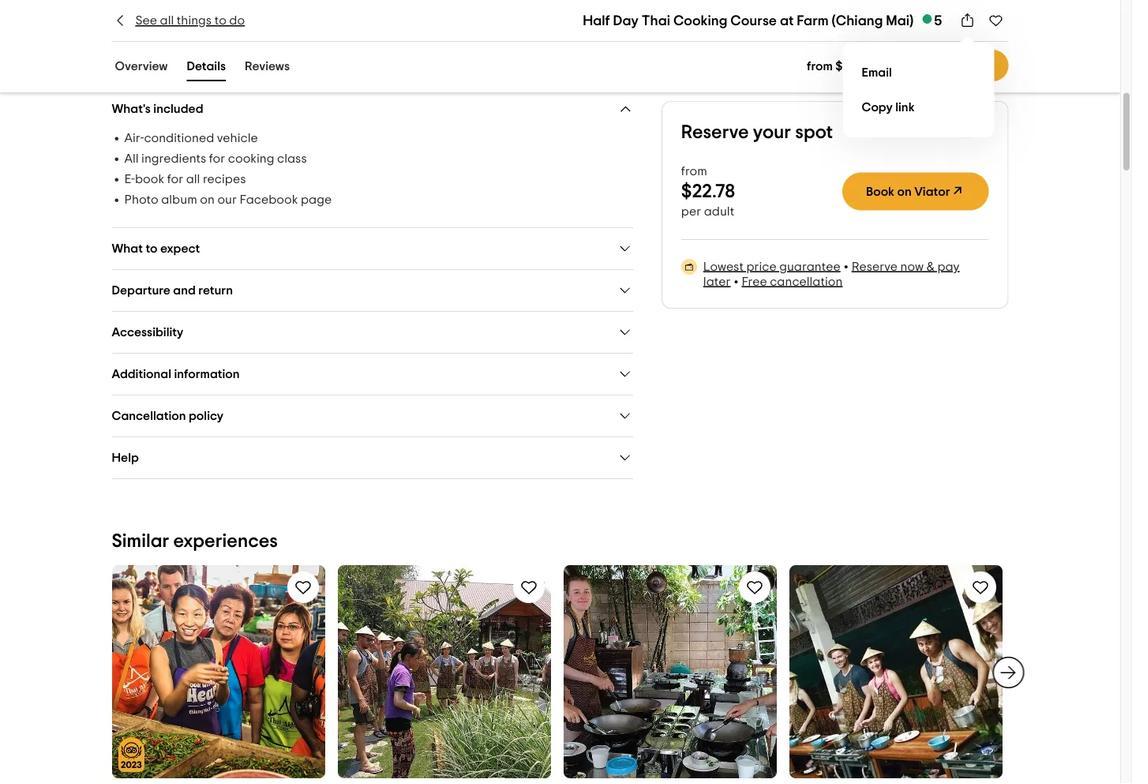 Task type: describe. For each thing, give the bounding box(es) containing it.
&
[[927, 260, 935, 273]]

all
[[124, 152, 139, 165]]

see all things to do
[[135, 14, 245, 27]]

see all things to do link
[[112, 12, 245, 29]]

from $22.78 per adult
[[681, 165, 735, 218]]

departure and return button
[[112, 283, 633, 299]]

mai)
[[886, 13, 914, 28]]

reserve your spot
[[681, 123, 833, 142]]

adult
[[704, 205, 735, 218]]

copy
[[862, 101, 893, 114]]

free cancellation
[[742, 275, 843, 288]]

cooking
[[674, 13, 728, 28]]

pay
[[938, 260, 960, 273]]

from for from $22.78
[[807, 60, 833, 72]]

cancellation
[[770, 275, 843, 288]]

free
[[742, 275, 767, 288]]

what's
[[112, 102, 151, 115]]

vehicle
[[217, 132, 258, 145]]

book
[[135, 173, 164, 186]]

to inside "dropdown button"
[[146, 242, 158, 255]]

reserve for now
[[852, 260, 898, 273]]

air-conditioned vehicle all ingredients for cooking class e-book for all recipes photo album on our facebook page
[[124, 132, 332, 206]]

details button
[[184, 55, 229, 81]]

facebook
[[240, 193, 298, 206]]

copy link
[[862, 101, 915, 114]]

guarantee
[[780, 260, 841, 273]]

travelers' choice best of the best 2023
[[150, 44, 340, 73]]

your
[[753, 123, 791, 142]]

(chiang
[[832, 13, 883, 28]]

lowest price guarantee
[[703, 260, 841, 273]]

tab list containing overview
[[93, 52, 312, 84]]

the
[[294, 44, 312, 56]]

next image
[[999, 663, 1018, 682]]

lowest
[[703, 260, 744, 273]]

see
[[135, 14, 157, 27]]

cancellation
[[112, 409, 186, 422]]

similar experiences
[[112, 532, 278, 551]]

included
[[153, 102, 203, 115]]

free cancellation button
[[742, 275, 843, 288]]

2023
[[150, 60, 177, 73]]

1 vertical spatial for
[[167, 173, 183, 186]]

farm
[[797, 13, 829, 28]]

save to a trip image
[[519, 578, 538, 597]]

half
[[583, 13, 610, 28]]

all inside "see all things to do" link
[[160, 14, 174, 27]]

experiences
[[173, 532, 278, 551]]

course
[[731, 13, 777, 28]]

travelers'
[[150, 44, 205, 56]]

overview button
[[112, 55, 171, 81]]

book
[[866, 185, 895, 198]]

day
[[613, 13, 639, 28]]

cancellation policy
[[112, 409, 224, 422]]

help button
[[112, 450, 633, 466]]

ingredients
[[141, 152, 206, 165]]

what's included button
[[112, 101, 633, 117]]

later
[[703, 275, 731, 288]]

from $22.78
[[807, 60, 872, 72]]

reserve now & pay later button
[[703, 260, 960, 288]]

5
[[934, 13, 943, 28]]

of
[[279, 44, 291, 56]]

reserve for your
[[681, 123, 749, 142]]

2023 link
[[112, 565, 325, 783]]



Task type: locate. For each thing, give the bounding box(es) containing it.
per
[[681, 205, 701, 218]]

photo
[[124, 193, 158, 206]]

1 horizontal spatial all
[[186, 173, 200, 186]]

menu containing email
[[843, 43, 995, 137]]

to
[[215, 14, 227, 27], [146, 242, 158, 255]]

all
[[160, 14, 174, 27], [186, 173, 200, 186]]

1 vertical spatial to
[[146, 242, 158, 255]]

$22.78 for from $22.78 per adult
[[681, 182, 735, 201]]

overview
[[115, 60, 168, 72]]

menu
[[843, 43, 995, 137]]

0 horizontal spatial from
[[681, 165, 708, 178]]

policy
[[189, 409, 224, 422]]

what to expect
[[112, 242, 200, 255]]

what to expect button
[[112, 241, 633, 257]]

0 horizontal spatial $22.78
[[681, 182, 735, 201]]

$22.78 down (chiang
[[836, 60, 872, 72]]

0 vertical spatial all
[[160, 14, 174, 27]]

additional information
[[112, 368, 240, 380]]

0 horizontal spatial all
[[160, 14, 174, 27]]

$22.78 for from $22.78
[[836, 60, 872, 72]]

now
[[901, 260, 924, 273]]

album
[[161, 193, 197, 206]]

previous image
[[102, 663, 121, 682]]

thai
[[642, 13, 671, 28]]

do
[[229, 14, 245, 27]]

help
[[112, 451, 139, 464]]

for
[[209, 152, 225, 165], [167, 173, 183, 186]]

information
[[174, 368, 240, 380]]

best up reviews
[[252, 44, 276, 56]]

all inside the 'air-conditioned vehicle all ingredients for cooking class e-book for all recipes photo album on our facebook page'
[[186, 173, 200, 186]]

0 vertical spatial to
[[215, 14, 227, 27]]

save to a trip image
[[988, 13, 1004, 28], [293, 578, 312, 597], [745, 578, 764, 597], [971, 578, 990, 597]]

reserve inside reserve now & pay later
[[852, 260, 898, 273]]

0 horizontal spatial to
[[146, 242, 158, 255]]

reviews button
[[242, 55, 293, 81]]

share image
[[960, 13, 976, 28]]

additional information button
[[112, 366, 633, 382]]

tab list
[[93, 52, 312, 84]]

$22.78
[[836, 60, 872, 72], [681, 182, 735, 201]]

recipes
[[203, 173, 246, 186]]

choice
[[208, 44, 249, 56]]

best right "the" on the left top of the page
[[315, 44, 340, 56]]

expect
[[160, 242, 200, 255]]

1 vertical spatial all
[[186, 173, 200, 186]]

from inside from $22.78 per adult
[[681, 165, 708, 178]]

1 vertical spatial reserve
[[852, 260, 898, 273]]

departure
[[112, 284, 171, 297]]

conditioned
[[144, 132, 214, 145]]

things
[[177, 14, 212, 27]]

1 horizontal spatial for
[[209, 152, 225, 165]]

from
[[807, 60, 833, 72], [681, 165, 708, 178]]

1 horizontal spatial reserve
[[852, 260, 898, 273]]

page
[[301, 193, 332, 206]]

accessibility button
[[112, 325, 633, 340]]

from down farm
[[807, 60, 833, 72]]

details
[[187, 60, 226, 72]]

price
[[747, 260, 777, 273]]

spot
[[795, 123, 833, 142]]

class
[[277, 152, 307, 165]]

$22.78 up adult
[[681, 182, 735, 201]]

1 vertical spatial from
[[681, 165, 708, 178]]

and
[[173, 284, 196, 297]]

air-
[[124, 132, 144, 145]]

1 horizontal spatial to
[[215, 14, 227, 27]]

1 vertical spatial $22.78
[[681, 182, 735, 201]]

on right book
[[897, 185, 912, 198]]

1 horizontal spatial best
[[315, 44, 340, 56]]

viator
[[915, 185, 950, 198]]

0 horizontal spatial best
[[252, 44, 276, 56]]

0 horizontal spatial on
[[200, 193, 215, 206]]

e-
[[124, 173, 135, 186]]

all up album
[[186, 173, 200, 186]]

1 horizontal spatial $22.78
[[836, 60, 872, 72]]

on inside the 'air-conditioned vehicle all ingredients for cooking class e-book for all recipes photo album on our facebook page'
[[200, 193, 215, 206]]

cancellation policy button
[[112, 408, 633, 424]]

reserve left your
[[681, 123, 749, 142]]

reserve left now
[[852, 260, 898, 273]]

similar
[[112, 532, 169, 551]]

lowest price guarantee button
[[703, 260, 841, 273]]

for up 'recipes'
[[209, 152, 225, 165]]

at
[[780, 13, 794, 28]]

2 best from the left
[[315, 44, 340, 56]]

to left do
[[215, 14, 227, 27]]

1 horizontal spatial from
[[807, 60, 833, 72]]

all right see
[[160, 14, 174, 27]]

best
[[252, 44, 276, 56], [315, 44, 340, 56]]

0 vertical spatial for
[[209, 152, 225, 165]]

return
[[198, 284, 233, 297]]

cooking
[[228, 152, 274, 165]]

departure and return
[[112, 284, 233, 297]]

email
[[862, 66, 892, 79]]

0 vertical spatial reserve
[[681, 123, 749, 142]]

0 horizontal spatial reserve
[[681, 123, 749, 142]]

what
[[112, 242, 143, 255]]

our
[[217, 193, 237, 206]]

link
[[896, 101, 915, 114]]

1 best from the left
[[252, 44, 276, 56]]

reviews
[[245, 60, 290, 72]]

for down ingredients at the top left
[[167, 173, 183, 186]]

on
[[897, 185, 912, 198], [200, 193, 215, 206]]

book on viator link
[[843, 173, 989, 210]]

accessibility
[[112, 326, 184, 338]]

reserve
[[681, 123, 749, 142], [852, 260, 898, 273]]

book on viator
[[866, 185, 950, 198]]

from for from $22.78 per adult
[[681, 165, 708, 178]]

on left our
[[200, 193, 215, 206]]

0 vertical spatial $22.78
[[836, 60, 872, 72]]

additional
[[112, 368, 171, 380]]

from up the per
[[681, 165, 708, 178]]

1 horizontal spatial on
[[897, 185, 912, 198]]

to right what
[[146, 242, 158, 255]]

reserve now & pay later
[[703, 260, 960, 288]]

what's included
[[112, 102, 203, 115]]

0 horizontal spatial for
[[167, 173, 183, 186]]

half day thai cooking course at farm (chiang mai)
[[583, 13, 914, 28]]

0 vertical spatial from
[[807, 60, 833, 72]]



Task type: vqa. For each thing, say whether or not it's contained in the screenshot.
The Recipes
yes



